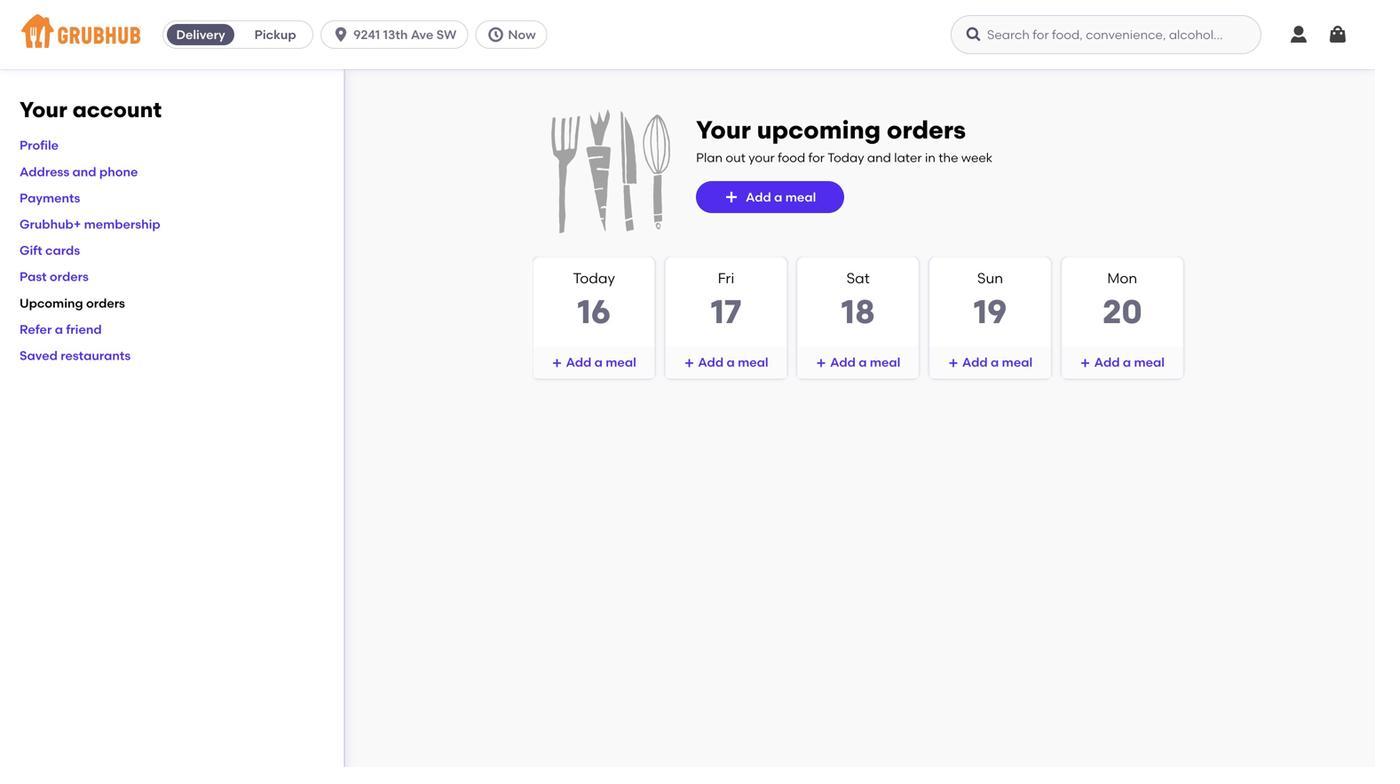 Task type: vqa. For each thing, say whether or not it's contained in the screenshot.
Try 30 days free Try
no



Task type: describe. For each thing, give the bounding box(es) containing it.
plan
[[696, 150, 723, 165]]

profile link
[[20, 138, 59, 153]]

saved restaurants link
[[20, 348, 131, 363]]

payments
[[20, 190, 80, 206]]

your account
[[20, 97, 162, 123]]

ave
[[411, 27, 434, 42]]

17
[[711, 292, 742, 332]]

sat 18
[[842, 270, 876, 332]]

orders for past orders
[[50, 269, 89, 284]]

pickup
[[255, 27, 296, 42]]

upcoming
[[757, 115, 881, 145]]

18
[[842, 292, 876, 332]]

membership
[[84, 217, 160, 232]]

gift cards link
[[20, 243, 80, 258]]

for
[[809, 150, 825, 165]]

now button
[[475, 20, 555, 49]]

16
[[578, 292, 611, 332]]

add a meal for 20
[[1095, 355, 1165, 370]]

9241 13th ave sw
[[354, 27, 457, 42]]

grubhub+
[[20, 217, 81, 232]]

your for account
[[20, 97, 67, 123]]

your upcoming orders plan out your food for today and later in the week
[[696, 115, 993, 165]]

gift cards
[[20, 243, 80, 258]]

mon
[[1108, 270, 1138, 287]]

9241 13th ave sw button
[[321, 20, 475, 49]]

a down food
[[775, 190, 783, 205]]

add for 19
[[963, 355, 988, 370]]

past orders
[[20, 269, 89, 284]]

main navigation navigation
[[0, 0, 1376, 69]]

add a meal for 17
[[698, 355, 769, 370]]

mon 20
[[1103, 270, 1143, 332]]

add a meal for 18
[[831, 355, 901, 370]]

a for 18
[[859, 355, 867, 370]]

cards
[[45, 243, 80, 258]]

sw
[[437, 27, 457, 42]]

13th
[[383, 27, 408, 42]]

and inside your upcoming orders plan out your food for today and later in the week
[[868, 150, 892, 165]]

past
[[20, 269, 47, 284]]

address and phone link
[[20, 164, 138, 179]]

restaurants
[[61, 348, 131, 363]]

saved restaurants
[[20, 348, 131, 363]]

add a meal button for 16
[[534, 347, 655, 379]]

add for 16
[[566, 355, 592, 370]]

a for 17
[[727, 355, 735, 370]]

add a meal button for 17
[[666, 347, 787, 379]]

out
[[726, 150, 746, 165]]

meal for 19
[[1002, 355, 1033, 370]]

upcoming orders
[[20, 296, 125, 311]]

week
[[962, 150, 993, 165]]

orders for upcoming orders
[[86, 296, 125, 311]]

sat
[[847, 270, 870, 287]]

fri 17
[[711, 270, 742, 332]]

address and phone
[[20, 164, 138, 179]]

add a meal down food
[[746, 190, 817, 205]]

a for 20
[[1123, 355, 1132, 370]]

meal for 17
[[738, 355, 769, 370]]

account
[[73, 97, 162, 123]]

Search for food, convenience, alcohol... search field
[[951, 15, 1262, 54]]

past orders link
[[20, 269, 89, 284]]

9241
[[354, 27, 380, 42]]



Task type: locate. For each thing, give the bounding box(es) containing it.
delivery
[[176, 27, 225, 42]]

add
[[746, 190, 772, 205], [566, 355, 592, 370], [698, 355, 724, 370], [831, 355, 856, 370], [963, 355, 988, 370], [1095, 355, 1120, 370]]

add a meal button down 18
[[798, 347, 919, 379]]

in
[[925, 150, 936, 165]]

your
[[749, 150, 775, 165]]

meal for 20
[[1135, 355, 1165, 370]]

food
[[778, 150, 806, 165]]

your up profile link
[[20, 97, 67, 123]]

add for 18
[[831, 355, 856, 370]]

svg image for add a meal
[[684, 358, 695, 369]]

1 horizontal spatial today
[[828, 150, 865, 165]]

meal down food
[[786, 190, 817, 205]]

add a meal down 20
[[1095, 355, 1165, 370]]

today
[[828, 150, 865, 165], [573, 270, 615, 287]]

add a meal button down 20
[[1063, 347, 1183, 379]]

svg image inside add a meal button
[[684, 358, 695, 369]]

a down 19
[[991, 355, 1000, 370]]

orders up "friend"
[[86, 296, 125, 311]]

and
[[868, 150, 892, 165], [72, 164, 96, 179]]

2 vertical spatial orders
[[86, 296, 125, 311]]

add a meal button down 16
[[534, 347, 655, 379]]

19
[[974, 292, 1008, 332]]

svg image
[[1289, 24, 1310, 45], [1328, 24, 1349, 45], [487, 26, 505, 44], [725, 190, 739, 204], [552, 358, 563, 369], [816, 358, 827, 369], [948, 358, 959, 369], [1081, 358, 1091, 369]]

a right refer
[[55, 322, 63, 337]]

add down 18
[[831, 355, 856, 370]]

a down 17
[[727, 355, 735, 370]]

20
[[1103, 292, 1143, 332]]

add down 19
[[963, 355, 988, 370]]

today inside your upcoming orders plan out your food for today and later in the week
[[828, 150, 865, 165]]

your
[[20, 97, 67, 123], [696, 115, 751, 145]]

svg image
[[332, 26, 350, 44], [965, 26, 983, 44], [684, 358, 695, 369]]

grubhub+ membership
[[20, 217, 160, 232]]

meal
[[786, 190, 817, 205], [606, 355, 637, 370], [738, 355, 769, 370], [870, 355, 901, 370], [1002, 355, 1033, 370], [1135, 355, 1165, 370]]

orders
[[887, 115, 966, 145], [50, 269, 89, 284], [86, 296, 125, 311]]

gift
[[20, 243, 42, 258]]

svg image inside '9241 13th ave sw' button
[[332, 26, 350, 44]]

the
[[939, 150, 959, 165]]

orders inside your upcoming orders plan out your food for today and later in the week
[[887, 115, 966, 145]]

meal down 20
[[1135, 355, 1165, 370]]

add a meal button
[[696, 181, 845, 213], [534, 347, 655, 379], [666, 347, 787, 379], [798, 347, 919, 379], [930, 347, 1051, 379], [1063, 347, 1183, 379]]

a down 16
[[595, 355, 603, 370]]

add down your
[[746, 190, 772, 205]]

and left phone
[[72, 164, 96, 179]]

saved
[[20, 348, 58, 363]]

your inside your upcoming orders plan out your food for today and later in the week
[[696, 115, 751, 145]]

now
[[508, 27, 536, 42]]

meal for 18
[[870, 355, 901, 370]]

orders up upcoming orders "link"
[[50, 269, 89, 284]]

a down 20
[[1123, 355, 1132, 370]]

grubhub+ membership link
[[20, 217, 160, 232]]

1 horizontal spatial your
[[696, 115, 751, 145]]

orders up in
[[887, 115, 966, 145]]

1 horizontal spatial and
[[868, 150, 892, 165]]

meal down 18
[[870, 355, 901, 370]]

0 vertical spatial today
[[828, 150, 865, 165]]

address
[[20, 164, 69, 179]]

add a meal for 19
[[963, 355, 1033, 370]]

delivery button
[[164, 20, 238, 49]]

upcoming
[[20, 296, 83, 311]]

a
[[775, 190, 783, 205], [55, 322, 63, 337], [595, 355, 603, 370], [727, 355, 735, 370], [859, 355, 867, 370], [991, 355, 1000, 370], [1123, 355, 1132, 370]]

add a meal button down 17
[[666, 347, 787, 379]]

meal down 19
[[1002, 355, 1033, 370]]

1 vertical spatial today
[[573, 270, 615, 287]]

add for 17
[[698, 355, 724, 370]]

svg image inside now button
[[487, 26, 505, 44]]

0 horizontal spatial svg image
[[332, 26, 350, 44]]

add a meal for 16
[[566, 355, 637, 370]]

add down 20
[[1095, 355, 1120, 370]]

refer
[[20, 322, 52, 337]]

meal for 16
[[606, 355, 637, 370]]

add a meal down 17
[[698, 355, 769, 370]]

add a meal down 16
[[566, 355, 637, 370]]

profile
[[20, 138, 59, 153]]

2 horizontal spatial svg image
[[965, 26, 983, 44]]

add a meal button down 19
[[930, 347, 1051, 379]]

upcoming orders link
[[20, 296, 125, 311]]

add a meal button for 19
[[930, 347, 1051, 379]]

add a meal button for 20
[[1063, 347, 1183, 379]]

add a meal
[[746, 190, 817, 205], [566, 355, 637, 370], [698, 355, 769, 370], [831, 355, 901, 370], [963, 355, 1033, 370], [1095, 355, 1165, 370]]

today 16
[[573, 270, 615, 332]]

add a meal button down your
[[696, 181, 845, 213]]

refer a friend link
[[20, 322, 102, 337]]

0 horizontal spatial and
[[72, 164, 96, 179]]

1 horizontal spatial svg image
[[684, 358, 695, 369]]

add for 20
[[1095, 355, 1120, 370]]

sun
[[978, 270, 1004, 287]]

pickup button
[[238, 20, 313, 49]]

fri
[[718, 270, 735, 287]]

add down 16
[[566, 355, 592, 370]]

0 vertical spatial orders
[[887, 115, 966, 145]]

phone
[[99, 164, 138, 179]]

your for upcoming
[[696, 115, 751, 145]]

and left later
[[868, 150, 892, 165]]

today right for
[[828, 150, 865, 165]]

sun 19
[[974, 270, 1008, 332]]

add a meal down 19
[[963, 355, 1033, 370]]

your up out
[[696, 115, 751, 145]]

a for 16
[[595, 355, 603, 370]]

friend
[[66, 322, 102, 337]]

meal down 17
[[738, 355, 769, 370]]

later
[[895, 150, 922, 165]]

payments link
[[20, 190, 80, 206]]

meal down 16
[[606, 355, 637, 370]]

today up 16
[[573, 270, 615, 287]]

svg image for 9241 13th ave sw
[[332, 26, 350, 44]]

a down 18
[[859, 355, 867, 370]]

0 horizontal spatial today
[[573, 270, 615, 287]]

refer a friend
[[20, 322, 102, 337]]

add a meal down 18
[[831, 355, 901, 370]]

1 vertical spatial orders
[[50, 269, 89, 284]]

0 horizontal spatial your
[[20, 97, 67, 123]]

add down 17
[[698, 355, 724, 370]]

a for 19
[[991, 355, 1000, 370]]

add a meal button for 18
[[798, 347, 919, 379]]



